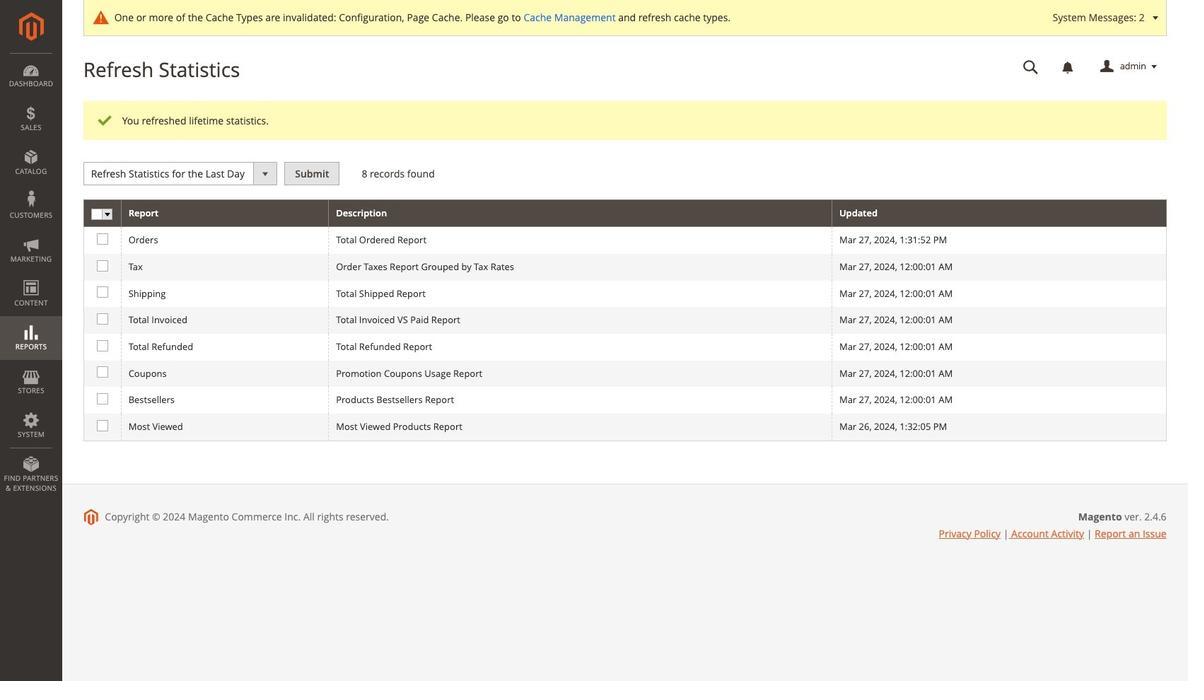 Task type: vqa. For each thing, say whether or not it's contained in the screenshot.
menu bar
yes



Task type: locate. For each thing, give the bounding box(es) containing it.
None text field
[[1013, 54, 1049, 79]]

None checkbox
[[97, 260, 106, 269], [97, 287, 106, 296], [97, 313, 106, 322], [97, 340, 106, 349], [97, 393, 106, 402], [97, 260, 106, 269], [97, 287, 106, 296], [97, 313, 106, 322], [97, 340, 106, 349], [97, 393, 106, 402]]

menu bar
[[0, 53, 62, 500]]

None checkbox
[[97, 233, 106, 242], [97, 366, 106, 376], [97, 420, 106, 429], [97, 233, 106, 242], [97, 366, 106, 376], [97, 420, 106, 429]]



Task type: describe. For each thing, give the bounding box(es) containing it.
magento admin panel image
[[19, 12, 43, 41]]



